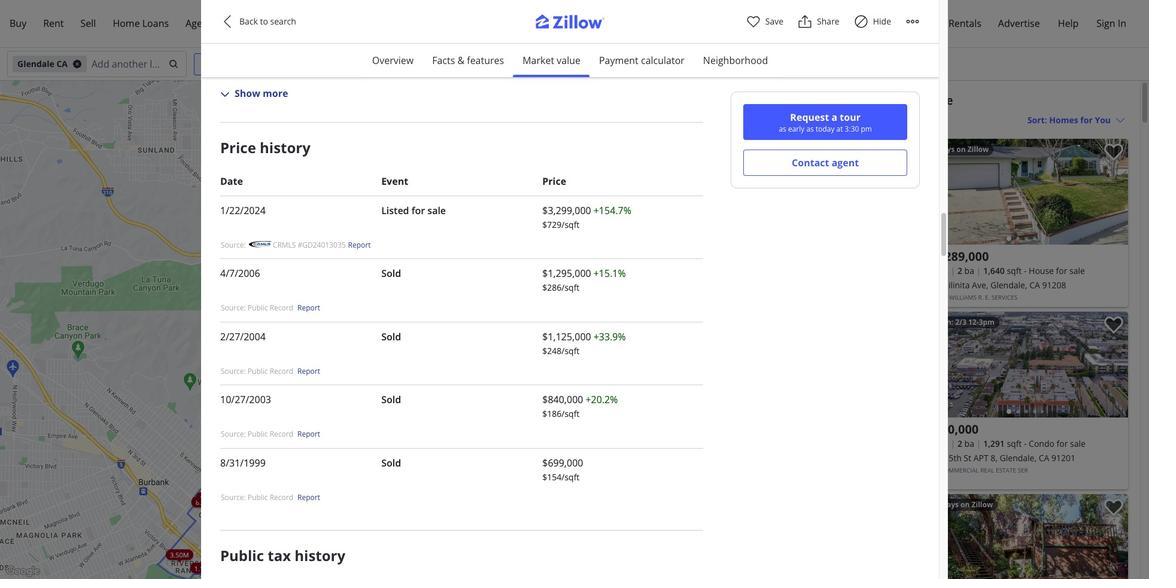 Task type: locate. For each thing, give the bounding box(es) containing it.
save this home image for 15 days on zillow
[[1105, 499, 1124, 517]]

skip link list tab list
[[363, 44, 778, 78]]

for right listed
[[412, 204, 425, 217]]

share image
[[798, 14, 813, 29]]

& inside "button"
[[458, 54, 465, 67]]

/sqft for $1,295,000
[[562, 282, 580, 294]]

3 sold from the top
[[382, 394, 401, 407]]

0 vertical spatial ba
[[965, 265, 975, 277]]

0 horizontal spatial 1.50m link
[[450, 446, 477, 457]]

4 source: public record report from the top
[[221, 493, 320, 503]]

open: for open: 2/3 12-3pm
[[933, 317, 954, 328]]

save this home image for open: sat. 2-4pm
[[894, 144, 914, 161]]

zillow down real
[[972, 500, 994, 510]]

glendale left remove tag image on the left of page
[[17, 58, 54, 69]]

condo
[[1030, 438, 1055, 450]]

1 vertical spatial days
[[943, 500, 959, 510]]

1 /sqft from the top
[[562, 219, 580, 230]]

on right 4
[[957, 144, 966, 155]]

property images, use arrow keys to navigate, image 1 of 38 group for $1,289,000
[[923, 139, 1129, 248]]

0 horizontal spatial 1.50m
[[454, 447, 473, 456]]

/sqft inside $3,299,000 +154.7% $729 /sqft
[[562, 219, 580, 230]]

15 days on zillow
[[933, 500, 994, 510]]

source: up 10/27/2003
[[221, 366, 246, 376]]

1 vertical spatial glendale,
[[1000, 453, 1037, 464]]

glendale
[[17, 58, 54, 69], [713, 92, 764, 108]]

10/27/2003
[[220, 394, 271, 407]]

results
[[724, 114, 752, 125]]

glendale ca
[[17, 58, 68, 69]]

/sqft for $840,000
[[562, 409, 580, 420]]

820k
[[446, 439, 461, 448]]

bds up 1344
[[935, 438, 949, 450]]

source: right 1.59m
[[221, 493, 246, 503]]

/sqft down the "$1,125,000"
[[562, 345, 580, 357]]

1.35m link
[[292, 231, 324, 247]]

source: up the 2/27/2004
[[221, 303, 246, 313]]

as right early
[[807, 124, 814, 134]]

5 /sqft from the top
[[562, 472, 580, 483]]

save this home image left 4
[[894, 144, 914, 161]]

sale right listed
[[428, 204, 446, 217]]

1 property images, use arrow keys to navigate, image 1 of 38 group from the top
[[923, 139, 1129, 248]]

facts & features
[[432, 54, 504, 67]]

1 2 ba from the top
[[958, 265, 975, 277]]

save this home image for $1,289,000
[[1105, 144, 1124, 161]]

2.60m link
[[391, 399, 419, 410]]

1 vertical spatial sale
[[1070, 265, 1086, 277]]

7.00m
[[384, 345, 403, 354]]

save this home image up chevron right icon
[[1105, 499, 1124, 517]]

3d tour link
[[323, 528, 355, 544]]

0 vertical spatial days
[[939, 144, 955, 155]]

chevron right image for $750,000
[[1108, 358, 1123, 372]]

/sqft down $699,000
[[562, 472, 580, 483]]

to
[[260, 16, 268, 27]]

& up "tour"
[[852, 92, 861, 108]]

4 record from the top
[[270, 493, 293, 503]]

1 vertical spatial bds
[[935, 438, 949, 450]]

1,640 sqft
[[984, 265, 1022, 277]]

850k up 1.30m link
[[312, 551, 328, 560]]

payment
[[599, 54, 639, 67]]

source: public record report up 10/27/2003
[[221, 366, 320, 376]]

2 property images, use arrow keys to navigate, image 1 of 38 group from the top
[[923, 312, 1129, 421]]

3.49m link
[[381, 324, 409, 335]]

1 horizontal spatial &
[[852, 92, 861, 108]]

3.50m
[[170, 551, 189, 560]]

2 2 from the top
[[958, 438, 963, 450]]

1.50m link
[[450, 446, 477, 457], [500, 526, 527, 537]]

save this home image
[[894, 144, 914, 161], [1105, 499, 1124, 517]]

1 vertical spatial 2
[[958, 438, 963, 450]]

chevron left image down open: sat. 2-4pm
[[719, 185, 733, 199]]

chevron left image inside property images, use arrow keys to navigate, image 1 of 75 group
[[929, 540, 944, 555]]

ca inside 1344 5th st apt 8, glendale, ca 91201 mig commercial real estate ser
[[1039, 453, 1050, 464]]

1 vertical spatial property images, use arrow keys to navigate, image 1 of 38 group
[[923, 312, 1129, 421]]

more image
[[906, 14, 920, 29]]

849k
[[337, 554, 352, 563]]

tour
[[341, 529, 353, 534]]

chevron left image
[[220, 14, 235, 29], [719, 185, 733, 199], [929, 358, 944, 372], [929, 540, 944, 555]]

2 /sqft from the top
[[562, 282, 580, 294]]

1 horizontal spatial price
[[543, 175, 567, 188]]

zillow right 4
[[968, 144, 989, 155]]

ba up ave,
[[965, 265, 975, 277]]

1 vertical spatial price
[[543, 175, 567, 188]]

0 horizontal spatial open:
[[722, 144, 744, 155]]

/sqft for $1,125,000
[[562, 345, 580, 357]]

overview button
[[363, 44, 423, 77]]

crmls # gd24013035
[[273, 240, 346, 250]]

+33.9%
[[594, 330, 626, 344]]

1 vertical spatial sqft
[[1008, 438, 1022, 450]]

as left early
[[779, 124, 787, 134]]

record
[[270, 303, 293, 313], [270, 366, 293, 376], [270, 429, 293, 440], [270, 493, 293, 503]]

/sqft
[[562, 219, 580, 230], [562, 282, 580, 294], [562, 345, 580, 357], [562, 409, 580, 420], [562, 472, 580, 483]]

source: up '8/31/1999'
[[221, 429, 246, 440]]

as
[[779, 124, 787, 134], [807, 124, 814, 134]]

$750,000
[[928, 422, 979, 438]]

1 vertical spatial open:
[[933, 317, 954, 328]]

1 horizontal spatial 1.50m
[[504, 527, 523, 536]]

4 source: from the top
[[221, 429, 246, 440]]

chevron left image
[[929, 185, 944, 199]]

save this home image for $750,000
[[1105, 317, 1124, 334]]

1 vertical spatial &
[[852, 92, 861, 108]]

/sqft down $840,000
[[562, 409, 580, 420]]

glendale, up services
[[991, 280, 1028, 291]]

5 source: from the top
[[221, 493, 246, 503]]

0 vertical spatial price
[[220, 138, 256, 157]]

1 bds from the top
[[935, 265, 949, 277]]

0 horizontal spatial glendale
[[17, 58, 54, 69]]

source: public record report up the 2/27/2004
[[221, 303, 320, 313]]

days right 15
[[943, 500, 959, 510]]

0 vertical spatial glendale,
[[991, 280, 1028, 291]]

main navigation
[[0, 0, 1150, 48]]

chevron left image for open: 2/3 12-3pm
[[929, 358, 944, 372]]

chevron right image
[[898, 185, 912, 199], [1108, 185, 1123, 199], [1108, 358, 1123, 372]]

ca left real
[[767, 92, 782, 108]]

1 vertical spatial 1.50m
[[504, 527, 523, 536]]

for for $1,289,000
[[1057, 265, 1068, 277]]

glendale for glendale ca real estate & homes for sale
[[713, 92, 764, 108]]

chevron left image down open: 2/3 12-3pm
[[929, 358, 944, 372]]

1 source: public record report from the top
[[221, 303, 320, 313]]

0 horizontal spatial &
[[458, 54, 465, 67]]

1 sqft from the top
[[1008, 265, 1022, 277]]

loans
[[142, 17, 169, 30]]

manage rentals link
[[903, 10, 990, 38]]

91201
[[1052, 453, 1076, 464]]

0 horizontal spatial price
[[220, 138, 256, 157]]

0 vertical spatial sqft
[[1008, 265, 1022, 277]]

ba up st
[[965, 438, 975, 450]]

source: up 4/7/2006
[[221, 240, 246, 250]]

sqft up 980 eilinita ave, glendale, ca 91208 link
[[1008, 265, 1022, 277]]

sold for 4/7/2006
[[382, 267, 401, 280]]

2 ba down $1,289,000
[[958, 265, 975, 277]]

1 record from the top
[[270, 303, 293, 313]]

3d tour
[[335, 529, 353, 534]]

property images, use arrow keys to navigate, image 1 of 38 group
[[923, 139, 1129, 248], [923, 312, 1129, 421]]

980 eilinita ave, glendale, ca 91208 image
[[923, 139, 1129, 245]]

chevron left image down 15
[[929, 540, 944, 555]]

- for $750,000
[[1025, 438, 1027, 450]]

public up '8/31/1999'
[[248, 429, 268, 440]]

1 vertical spatial 2 ba
[[958, 438, 975, 450]]

2 up "5th"
[[958, 438, 963, 450]]

public tax history
[[220, 546, 346, 566]]

1 vertical spatial save this home image
[[1105, 317, 1124, 334]]

1.10m
[[194, 564, 213, 573]]

1 ba from the top
[[965, 265, 975, 277]]

/sqft down $3,299,000
[[562, 219, 580, 230]]

eilinita
[[944, 280, 970, 291]]

for for $750,000
[[1057, 438, 1069, 450]]

0 vertical spatial 1.50m
[[454, 447, 473, 456]]

2 for $750,000
[[958, 438, 963, 450]]

open: left 2/3
[[933, 317, 954, 328]]

3:30
[[845, 124, 860, 134]]

0 vertical spatial 1.50m link
[[450, 446, 477, 457]]

2 ba up st
[[958, 438, 975, 450]]

& right facts
[[458, 54, 465, 67]]

4 /sqft from the top
[[562, 409, 580, 420]]

facts
[[432, 54, 455, 67]]

1 vertical spatial history
[[295, 546, 346, 566]]

0 vertical spatial property images, use arrow keys to navigate, image 1 of 38 group
[[923, 139, 1129, 248]]

manage rentals
[[911, 17, 982, 30]]

on for 15
[[961, 500, 970, 510]]

price up date
[[220, 138, 256, 157]]

1 horizontal spatial glendale
[[713, 92, 764, 108]]

0 vertical spatial zillow
[[968, 144, 989, 155]]

2 down $1,289,000
[[958, 265, 963, 277]]

zillow for 4 days on zillow
[[968, 144, 989, 155]]

payment calculator button
[[590, 44, 695, 77]]

tax
[[268, 546, 291, 566]]

75 results
[[713, 114, 752, 125]]

2 - from the top
[[1025, 438, 1027, 450]]

zillow for 15 days on zillow
[[972, 500, 994, 510]]

1 sold from the top
[[382, 267, 401, 280]]

history down the new 'link' at left
[[295, 546, 346, 566]]

source: public record report up '8/31/1999'
[[221, 429, 320, 440]]

$840,000 +20.2% $186 /sqft
[[543, 394, 618, 420]]

850k inside 850k new
[[312, 548, 327, 557]]

glendale, inside 980 eilinita ave, glendale, ca 91208 keller williams r. e. services
[[991, 280, 1028, 291]]

main content
[[701, 81, 1141, 580]]

sell link
[[72, 10, 104, 38]]

980 eilinita ave, glendale, ca 91208 keller williams r. e. services
[[928, 280, 1067, 302]]

on right 15
[[961, 500, 970, 510]]

2 save this home image from the top
[[1105, 317, 1124, 334]]

1.30m
[[308, 562, 327, 571]]

1 horizontal spatial save this home image
[[1105, 499, 1124, 517]]

0 vertical spatial save this home image
[[894, 144, 914, 161]]

sale right the house
[[1070, 265, 1086, 277]]

- up "1344 5th st apt 8, glendale, ca 91201" link
[[1025, 438, 1027, 450]]

for up 91208
[[1057, 265, 1068, 277]]

hide image
[[854, 14, 869, 29]]

public up 10/27/2003
[[248, 366, 268, 376]]

1 2 from the top
[[958, 265, 963, 277]]

2 sold from the top
[[382, 330, 401, 344]]

1,640
[[984, 265, 1005, 277]]

1 850k from the top
[[312, 548, 327, 557]]

public up the 2/27/2004
[[248, 303, 268, 313]]

1 vertical spatial glendale
[[713, 92, 764, 108]]

save this home image
[[1105, 144, 1124, 161], [1105, 317, 1124, 334]]

house
[[1030, 265, 1055, 277]]

$1,125,000 +33.9% $248 /sqft
[[543, 330, 626, 357]]

chevron down image
[[429, 59, 438, 69], [594, 59, 604, 69], [220, 90, 230, 100], [1116, 115, 1126, 125]]

1 horizontal spatial as
[[807, 124, 814, 134]]

market
[[523, 54, 555, 67]]

1.59m
[[200, 493, 219, 502]]

0 vertical spatial -
[[1025, 265, 1027, 277]]

search image
[[169, 59, 178, 69]]

1 vertical spatial save this home image
[[1105, 499, 1124, 517]]

property images, use arrow keys to navigate, image 1 of 75 group
[[923, 495, 1129, 580]]

bds
[[935, 265, 949, 277], [935, 438, 949, 450]]

0 vertical spatial &
[[458, 54, 465, 67]]

2 vertical spatial for
[[1057, 438, 1069, 450]]

850k new
[[312, 531, 335, 557]]

price for price
[[543, 175, 567, 188]]

2 sqft from the top
[[1008, 438, 1022, 450]]

show
[[235, 87, 260, 100]]

2 bds from the top
[[935, 438, 949, 450]]

1 vertical spatial on
[[961, 500, 970, 510]]

+15.1%
[[594, 267, 626, 280]]

1 horizontal spatial 1.50m link
[[500, 526, 527, 537]]

property images, use arrow keys to navigate, image 1 of 54 group
[[713, 139, 918, 245]]

overview
[[372, 54, 414, 67]]

/sqft inside $1,295,000 +15.1% $286 /sqft
[[562, 282, 580, 294]]

market value
[[523, 54, 581, 67]]

1 vertical spatial -
[[1025, 438, 1027, 450]]

filters element
[[0, 48, 1150, 81]]

zillow
[[968, 144, 989, 155], [972, 500, 994, 510]]

1 vertical spatial for
[[1057, 265, 1068, 277]]

ca down the house
[[1030, 280, 1041, 291]]

850k for 850k
[[312, 551, 328, 560]]

2 ba
[[958, 265, 975, 277], [958, 438, 975, 450]]

/sqft inside $699,000 $154 /sqft
[[562, 472, 580, 483]]

for
[[412, 204, 425, 217], [1057, 265, 1068, 277], [1057, 438, 1069, 450]]

1 save this home image from the top
[[1105, 144, 1124, 161]]

mig
[[928, 467, 939, 475]]

source: public record report
[[221, 303, 320, 313], [221, 366, 320, 376], [221, 429, 320, 440], [221, 493, 320, 503]]

show more button
[[220, 86, 288, 101], [220, 86, 288, 101]]

bds for $1,289,000
[[935, 265, 949, 277]]

open: left sat.
[[722, 144, 744, 155]]

2 vertical spatial sale
[[1071, 438, 1086, 450]]

link
[[330, 200, 362, 217], [395, 339, 427, 355], [394, 339, 427, 355], [401, 472, 433, 488], [525, 492, 557, 508], [371, 551, 403, 567]]

chevron right image inside property images, use arrow keys to navigate, image 1 of 54 group
[[898, 185, 912, 199]]

bds up 980
[[935, 265, 949, 277]]

/sqft inside $840,000 +20.2% $186 /sqft
[[562, 409, 580, 420]]

3 /sqft from the top
[[562, 345, 580, 357]]

2 ba for $1,289,000
[[958, 265, 975, 277]]

0 vertical spatial 2
[[958, 265, 963, 277]]

homes
[[864, 92, 905, 108]]

ca left remove tag image on the left of page
[[57, 58, 68, 69]]

4
[[933, 144, 937, 155]]

history down more
[[260, 138, 311, 157]]

1 horizontal spatial open:
[[933, 317, 954, 328]]

sell
[[81, 17, 96, 30]]

price for price history
[[220, 138, 256, 157]]

ca down condo
[[1039, 453, 1050, 464]]

3 source: from the top
[[221, 366, 246, 376]]

glendale, up "ser"
[[1000, 453, 1037, 464]]

2 2 ba from the top
[[958, 438, 975, 450]]

0 horizontal spatial save this home image
[[894, 144, 914, 161]]

0 vertical spatial bds
[[935, 265, 949, 277]]

days right 4
[[939, 144, 955, 155]]

at
[[837, 124, 843, 134]]

sqft up "1344 5th st apt 8, glendale, ca 91201" link
[[1008, 438, 1022, 450]]

plus image
[[672, 520, 684, 532]]

gd24013035
[[303, 240, 346, 250]]

8/31/1999
[[220, 457, 266, 470]]

on for 4
[[957, 144, 966, 155]]

1 - from the top
[[1025, 265, 1027, 277]]

589k link
[[345, 552, 369, 563]]

0 vertical spatial 2 ba
[[958, 265, 975, 277]]

for up the 91201
[[1057, 438, 1069, 450]]

/sqft inside $1,125,000 +33.9% $248 /sqft
[[562, 345, 580, 357]]

0 vertical spatial open:
[[722, 144, 744, 155]]

ba for $1,289,000
[[965, 265, 975, 277]]

agent
[[832, 156, 860, 169]]

0 vertical spatial save this home image
[[1105, 144, 1124, 161]]

google image
[[3, 564, 43, 580]]

0 vertical spatial glendale
[[17, 58, 54, 69]]

2 850k link from the top
[[308, 551, 332, 561]]

$729
[[543, 219, 562, 230]]

2 ba from the top
[[965, 438, 975, 450]]

glendale up results
[[713, 92, 764, 108]]

0 horizontal spatial as
[[779, 124, 787, 134]]

1.50m for bottommost 1.50m link
[[504, 527, 523, 536]]

glendale inside the filters element
[[17, 58, 54, 69]]

sale up the 91201
[[1071, 438, 1086, 450]]

advertise
[[999, 17, 1041, 30]]

share
[[817, 16, 840, 27]]

0 vertical spatial on
[[957, 144, 966, 155]]

chevron right image
[[1108, 540, 1123, 555]]

2 850k from the top
[[312, 551, 328, 560]]

$154
[[543, 472, 562, 483]]

features
[[467, 54, 504, 67]]

- up 980 eilinita ave, glendale, ca 91208 link
[[1025, 265, 1027, 277]]

chevron left image for 15 days on zillow
[[929, 540, 944, 555]]

2 for $1,289,000
[[958, 265, 963, 277]]

4 sold from the top
[[382, 457, 401, 470]]

home
[[113, 17, 140, 30]]

source: public record report up 1.98m link
[[221, 493, 320, 503]]

$840,000
[[543, 394, 584, 407]]

price
[[220, 138, 256, 157], [543, 175, 567, 188]]

1 vertical spatial ba
[[965, 438, 975, 450]]

/sqft down $1,295,000
[[562, 282, 580, 294]]

price up $3,299,000
[[543, 175, 567, 188]]

date
[[220, 175, 243, 188]]

ser
[[1018, 467, 1029, 475]]

report button
[[348, 240, 371, 250], [298, 303, 320, 313], [298, 366, 320, 376], [298, 429, 320, 440], [298, 493, 320, 503]]

1 vertical spatial zillow
[[972, 500, 994, 510]]

850k up the 1.30m at the left bottom
[[312, 548, 327, 557]]

glendale inside main content
[[713, 92, 764, 108]]

history
[[260, 138, 311, 157], [295, 546, 346, 566]]

0 vertical spatial history
[[260, 138, 311, 157]]



Task type: vqa. For each thing, say whether or not it's contained in the screenshot.


Task type: describe. For each thing, give the bounding box(es) containing it.
chevron left image for open: sat. 2-4pm
[[719, 185, 733, 199]]

back to search link
[[220, 14, 310, 29]]

2 ba for $750,000
[[958, 438, 975, 450]]

request
[[791, 111, 830, 124]]

3.49m
[[386, 325, 405, 334]]

1251 rossmoyne ave, glendale, ca 91207 image
[[713, 139, 918, 245]]

980
[[928, 280, 942, 291]]

new link
[[309, 530, 337, 546]]

1.50m for 1.50m link to the top
[[454, 447, 473, 456]]

1.30m link
[[303, 561, 331, 572]]

home loans
[[113, 17, 169, 30]]

& inside main content
[[852, 92, 861, 108]]

chevron right image for $1,289,000
[[1108, 185, 1123, 199]]

3001 edmonton rd, glendale, ca 91206 image
[[923, 495, 1129, 580]]

1 as from the left
[[779, 124, 787, 134]]

2.80m
[[291, 554, 310, 563]]

manage
[[911, 17, 947, 30]]

contact agent button
[[744, 150, 908, 176]]

rentals
[[949, 17, 982, 30]]

8,
[[991, 453, 998, 464]]

chevron left image left back
[[220, 14, 235, 29]]

1.15m link
[[359, 336, 386, 346]]

help link
[[1050, 10, 1088, 38]]

glendale, inside 1344 5th st apt 8, glendale, ca 91201 mig commercial real estate ser
[[1000, 453, 1037, 464]]

today
[[816, 124, 835, 134]]

main content containing glendale ca real estate & homes for sale
[[701, 81, 1141, 580]]

search
[[270, 16, 296, 27]]

$3,299,000 +154.7% $729 /sqft
[[543, 204, 632, 230]]

1344 5th st apt 8, glendale, ca 91201 link
[[928, 452, 1124, 466]]

5.60m link
[[212, 525, 239, 536]]

listed
[[382, 204, 409, 217]]

2-
[[761, 144, 767, 155]]

3.50m 1.30m
[[170, 551, 327, 571]]

sale for $750,000
[[1071, 438, 1086, 450]]

$1,295,000
[[543, 267, 592, 280]]

for
[[908, 92, 927, 108]]

rent
[[43, 17, 64, 30]]

hide
[[874, 16, 892, 27]]

2 source: from the top
[[221, 303, 246, 313]]

1.10m link
[[190, 563, 218, 574]]

1 source: from the top
[[221, 240, 246, 250]]

- house for sale
[[1025, 265, 1086, 277]]

pm
[[861, 124, 872, 134]]

3 source: public record report from the top
[[221, 429, 320, 440]]

91208
[[1043, 280, 1067, 291]]

1/22/2024
[[220, 204, 266, 217]]

/sqft for $3,299,000
[[562, 219, 580, 230]]

ave,
[[973, 280, 989, 291]]

#
[[298, 240, 303, 250]]

sold for 8/31/1999
[[382, 457, 401, 470]]

chevron down image
[[522, 59, 531, 69]]

payment calculator
[[599, 54, 685, 67]]

sold for 10/27/2003
[[382, 394, 401, 407]]

0 vertical spatial sale
[[428, 204, 446, 217]]

bds for $750,000
[[935, 438, 949, 450]]

8.25m link
[[191, 497, 219, 508]]

property images, use arrow keys to navigate, image 1 of 38 group for $750,000
[[923, 312, 1129, 421]]

2.60m
[[396, 400, 415, 409]]

1,291
[[984, 438, 1005, 450]]

back
[[240, 16, 258, 27]]

3.50m link
[[166, 550, 193, 560]]

remove tag image
[[72, 59, 82, 69]]

980 eilinita ave, glendale, ca 91208 link
[[928, 278, 1124, 293]]

sqft for $750,000
[[1008, 438, 1022, 450]]

ca inside 980 eilinita ave, glendale, ca 91208 keller williams r. e. services
[[1030, 280, 1041, 291]]

finder
[[214, 17, 241, 30]]

more
[[263, 87, 288, 100]]

+20.2%
[[586, 394, 618, 407]]

public down '5.60m'
[[220, 546, 264, 566]]

7.00m link
[[380, 344, 407, 355]]

ba for $750,000
[[965, 438, 975, 450]]

3 record from the top
[[270, 429, 293, 440]]

- condo for sale
[[1025, 438, 1086, 450]]

back to search
[[240, 16, 296, 27]]

public up 1.98m link
[[248, 493, 268, 503]]

clear field image
[[167, 59, 177, 69]]

1.98m link
[[222, 514, 255, 530]]

heart image
[[747, 14, 761, 29]]

save
[[766, 16, 784, 27]]

2 source: public record report from the top
[[221, 366, 320, 376]]

a
[[832, 111, 838, 124]]

2 record from the top
[[270, 366, 293, 376]]

real
[[981, 467, 995, 475]]

5th
[[949, 453, 962, 464]]

ca inside the filters element
[[57, 58, 68, 69]]

15
[[933, 500, 941, 510]]

sign in link
[[1089, 10, 1135, 38]]

1 850k link from the top
[[308, 547, 332, 558]]

r.
[[979, 293, 984, 302]]

sold for 2/27/2004
[[382, 330, 401, 344]]

crmls
[[273, 240, 296, 250]]

early
[[789, 124, 805, 134]]

1.15m
[[363, 337, 382, 346]]

$1,125,000
[[543, 330, 592, 344]]

1.90m link
[[247, 555, 274, 566]]

open: for open: sat. 2-4pm
[[722, 144, 744, 155]]

facts & features button
[[423, 44, 514, 77]]

sale for $1,289,000
[[1070, 265, 1086, 277]]

value
[[557, 54, 581, 67]]

1344
[[928, 453, 947, 464]]

- for $1,289,000
[[1025, 265, 1027, 277]]

$3,299,000
[[543, 204, 592, 217]]

sign
[[1097, 17, 1116, 30]]

estate
[[813, 92, 849, 108]]

4pm
[[767, 144, 783, 155]]

e.
[[986, 293, 991, 302]]

days for 4
[[939, 144, 955, 155]]

850k for 850k new
[[312, 548, 327, 557]]

1,291 sqft
[[984, 438, 1022, 450]]

0 vertical spatial for
[[412, 204, 425, 217]]

2 as from the left
[[807, 124, 814, 134]]

help
[[1059, 17, 1079, 30]]

1 vertical spatial 1.50m link
[[500, 526, 527, 537]]

glendale for glendale ca
[[17, 58, 54, 69]]

open: 2/3 12-3pm
[[933, 317, 995, 328]]

849k link
[[333, 553, 357, 564]]

sqft for $1,289,000
[[1008, 265, 1022, 277]]

map region
[[0, 0, 795, 580]]

3d
[[335, 529, 340, 534]]

buy
[[10, 17, 26, 30]]

1344 5th st apt 8, glendale, ca 91201 image
[[923, 312, 1129, 418]]

$1,295,000 +15.1% $286 /sqft
[[543, 267, 626, 294]]

show more
[[235, 87, 288, 100]]

zillow logo image
[[527, 14, 623, 35]]

days for 15
[[943, 500, 959, 510]]



